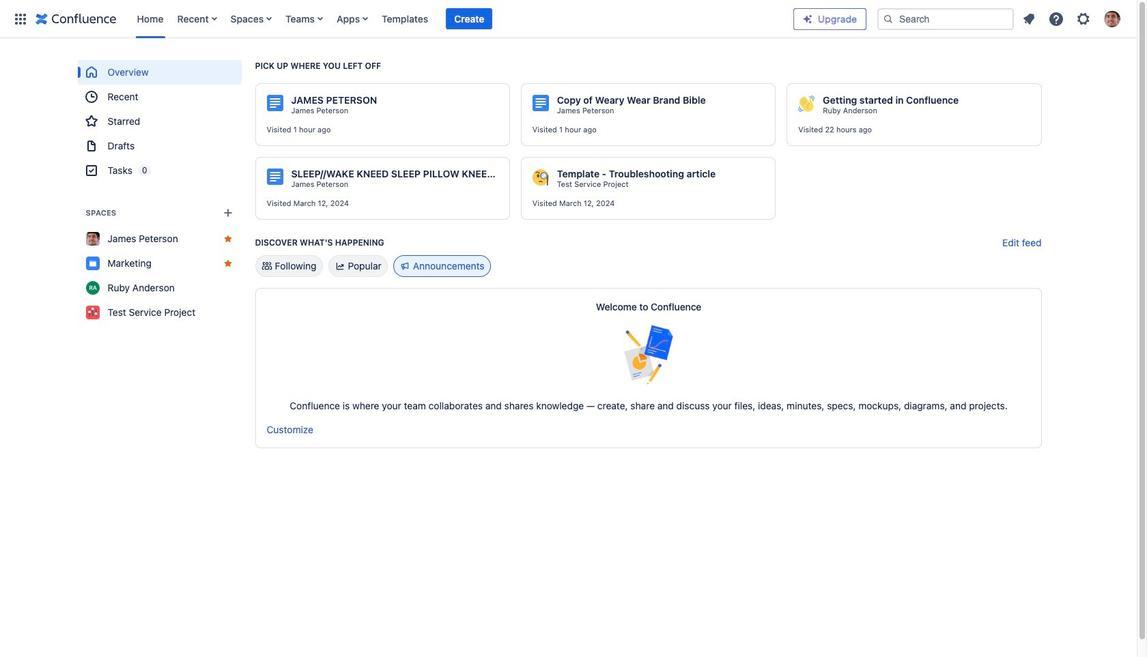 Task type: describe. For each thing, give the bounding box(es) containing it.
list for 'appswitcher icon'
[[130, 0, 794, 38]]

search image
[[883, 13, 894, 24]]

:face_with_monocle: image
[[533, 169, 549, 186]]

list item inside global element
[[446, 8, 493, 30]]

:wave: image
[[799, 96, 815, 112]]

global element
[[8, 0, 794, 38]]

appswitcher icon image
[[12, 11, 29, 27]]



Task type: locate. For each thing, give the bounding box(es) containing it.
:wave: image
[[799, 96, 815, 112]]

2 unstar this space image from the top
[[222, 258, 233, 269]]

None search field
[[878, 8, 1014, 30]]

help icon image
[[1049, 11, 1065, 27]]

0 horizontal spatial list
[[130, 0, 794, 38]]

list item
[[446, 8, 493, 30]]

group
[[78, 60, 241, 183]]

1 unstar this space image from the top
[[222, 234, 233, 245]]

:face_with_monocle: image
[[533, 169, 549, 186]]

notification icon image
[[1021, 11, 1038, 27]]

1 horizontal spatial list
[[1017, 6, 1129, 31]]

Search field
[[878, 8, 1014, 30]]

create a space image
[[220, 205, 236, 221]]

list for premium image
[[1017, 6, 1129, 31]]

list
[[130, 0, 794, 38], [1017, 6, 1129, 31]]

0 vertical spatial unstar this space image
[[222, 234, 233, 245]]

premium image
[[803, 13, 814, 24]]

your profile and preferences image
[[1105, 11, 1121, 27]]

confluence image
[[36, 11, 116, 27], [36, 11, 116, 27]]

settings icon image
[[1076, 11, 1092, 27]]

banner
[[0, 0, 1137, 38]]

unstar this space image
[[222, 234, 233, 245], [222, 258, 233, 269]]

1 vertical spatial unstar this space image
[[222, 258, 233, 269]]



Task type: vqa. For each thing, say whether or not it's contained in the screenshot.
Appswitcher Icon
yes



